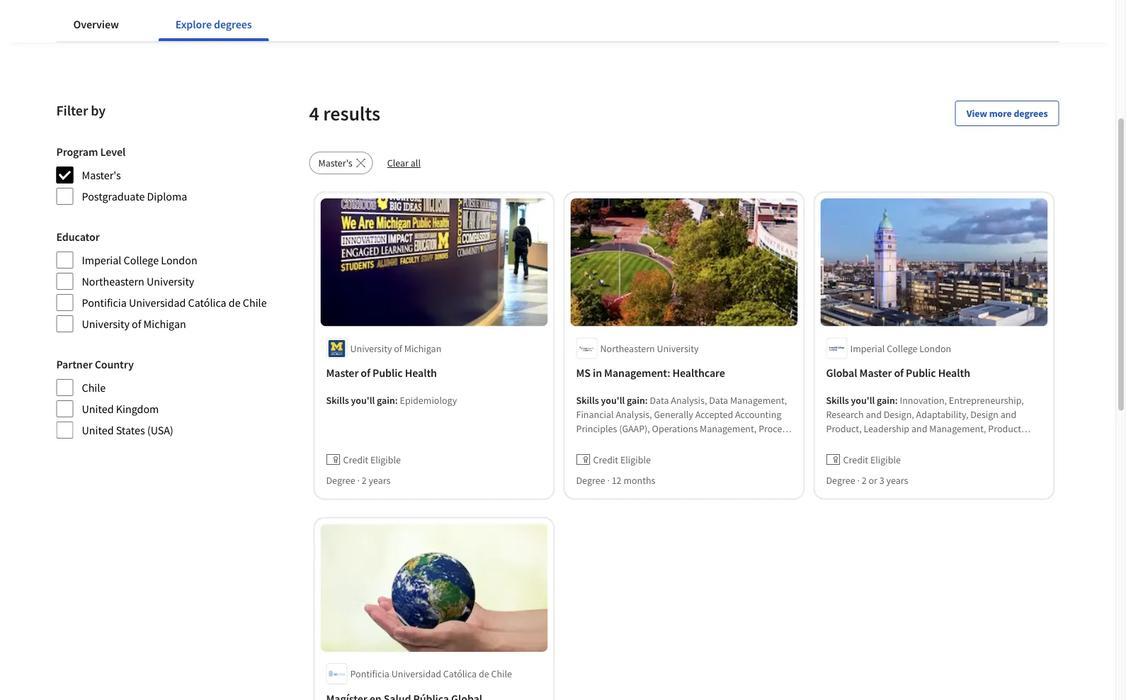 Task type: locate. For each thing, give the bounding box(es) containing it.
northeastern
[[82, 274, 144, 288], [601, 342, 655, 355]]

level
[[100, 145, 126, 159]]

1 vertical spatial chile
[[82, 381, 106, 395]]

0 vertical spatial católica
[[188, 296, 227, 310]]

northeastern down "educator" on the top of the page
[[82, 274, 144, 288]]

0 horizontal spatial analysis,
[[577, 436, 613, 449]]

years
[[369, 474, 391, 487], [887, 474, 909, 487]]

0 horizontal spatial ·
[[357, 474, 360, 487]]

design
[[971, 408, 999, 421]]

2 you'll from the left
[[601, 394, 625, 407]]

product up development,
[[989, 422, 1022, 435]]

1 credit eligible from the left
[[343, 453, 401, 466]]

imperial down "educator" on the top of the page
[[82, 253, 121, 267]]

: left innovation, at the bottom right
[[896, 394, 898, 407]]

you'll
[[351, 394, 375, 407], [601, 394, 625, 407], [852, 394, 876, 407]]

kingdom
[[116, 402, 159, 416]]

master's up 'postgraduate'
[[82, 168, 121, 182]]

you'll up research
[[852, 394, 876, 407]]

3 degree from the left
[[827, 474, 856, 487]]

skills down 'master of public health'
[[326, 394, 349, 407]]

skills you'll gain : up financial
[[577, 394, 650, 407]]

gain for ms
[[627, 394, 646, 407]]

university of michigan up 'master of public health'
[[350, 342, 442, 355]]

0 horizontal spatial data
[[650, 394, 669, 407]]

master's
[[319, 157, 353, 169], [82, 168, 121, 182]]

0 vertical spatial college
[[124, 253, 159, 267]]

1 horizontal spatial master's
[[319, 157, 353, 169]]

2 credit from the left
[[594, 453, 619, 466]]

1 horizontal spatial operations
[[881, 450, 927, 463]]

credit up the degree · 12 months
[[594, 453, 619, 466]]

credit eligible down project
[[594, 453, 651, 466]]

1 · from the left
[[357, 474, 360, 487]]

0 horizontal spatial degrees
[[214, 17, 252, 31]]

partner country group
[[56, 356, 267, 439]]

2 horizontal spatial skills
[[827, 394, 850, 407]]

states
[[116, 423, 145, 437]]

of up innovation, at the bottom right
[[895, 366, 904, 380]]

of up country
[[132, 317, 141, 331]]

2 data from the left
[[710, 394, 729, 407]]

1 horizontal spatial chile
[[243, 296, 267, 310]]

(usa)
[[147, 423, 174, 437]]

3 eligible from the left
[[871, 453, 902, 466]]

degrees right more
[[1015, 107, 1049, 120]]

1 master from the left
[[326, 366, 359, 380]]

country
[[95, 357, 134, 371]]

ms
[[577, 366, 591, 380]]

you'll down 'master of public health'
[[351, 394, 375, 407]]

public
[[373, 366, 403, 380], [907, 366, 937, 380]]

2 horizontal spatial eligible
[[871, 453, 902, 466]]

united
[[82, 402, 114, 416], [82, 423, 114, 437]]

management, down adaptability,
[[930, 422, 987, 435]]

imperial
[[82, 253, 121, 267], [851, 342, 886, 355]]

months
[[624, 474, 656, 487]]

2 horizontal spatial :
[[896, 394, 898, 407]]

2 gain from the left
[[627, 394, 646, 407]]

1 horizontal spatial london
[[920, 342, 952, 355]]

1 you'll from the left
[[351, 394, 375, 407]]

master's inside "program level" group
[[82, 168, 121, 182]]

credit for master
[[844, 453, 869, 466]]

university of michigan up country
[[82, 317, 186, 331]]

2 united from the top
[[82, 423, 114, 437]]

london up global master of public health link
[[920, 342, 952, 355]]

operations inside data analysis, data management, financial analysis, generally accepted accounting principles (gaap), operations management, process analysis, project management
[[652, 422, 698, 435]]

1 horizontal spatial skills
[[577, 394, 599, 407]]

financial
[[577, 408, 614, 421]]

0 horizontal spatial credit eligible
[[343, 453, 401, 466]]

· for of
[[357, 474, 360, 487]]

data up accepted
[[710, 394, 729, 407]]

2 years from the left
[[887, 474, 909, 487]]

1 horizontal spatial public
[[907, 366, 937, 380]]

0 vertical spatial design,
[[884, 408, 915, 421]]

health up innovation, at the bottom right
[[939, 366, 971, 380]]

0 horizontal spatial gain
[[377, 394, 395, 407]]

college down postgraduate diploma
[[124, 253, 159, 267]]

chile
[[243, 296, 267, 310], [82, 381, 106, 395], [491, 668, 512, 680]]

master right the global in the bottom of the page
[[860, 366, 893, 380]]

1 horizontal spatial data
[[710, 394, 729, 407]]

skills up financial
[[577, 394, 599, 407]]

1 degree from the left
[[326, 474, 355, 487]]

eligible for management:
[[621, 453, 651, 466]]

master up skills you'll gain : epidemiology in the bottom left of the page
[[326, 366, 359, 380]]

london
[[161, 253, 197, 267], [920, 342, 952, 355]]

college inside educator group
[[124, 253, 159, 267]]

northeastern inside educator group
[[82, 274, 144, 288]]

operations up "3"
[[881, 450, 927, 463]]

master's down 4 results
[[319, 157, 353, 169]]

1 2 from the left
[[362, 474, 367, 487]]

london inside educator group
[[161, 253, 197, 267]]

2 horizontal spatial gain
[[877, 394, 896, 407]]

innovation,
[[900, 394, 948, 407]]

explore
[[176, 17, 212, 31]]

development,
[[980, 436, 1039, 449]]

1 horizontal spatial católica
[[444, 668, 477, 680]]

analysis, up (gaap),
[[616, 408, 652, 421]]

northeastern university
[[82, 274, 194, 288], [601, 342, 699, 355]]

design, up leadership
[[884, 408, 915, 421]]

·
[[357, 474, 360, 487], [608, 474, 610, 487], [858, 474, 860, 487]]

1 vertical spatial northeastern
[[601, 342, 655, 355]]

management:
[[605, 366, 671, 380]]

brand
[[859, 436, 884, 449]]

1 vertical spatial degrees
[[1015, 107, 1049, 120]]

product down adaptability,
[[945, 436, 978, 449]]

degree
[[326, 474, 355, 487], [577, 474, 606, 487], [827, 474, 856, 487]]

program level group
[[56, 143, 267, 206]]

epidemiology
[[400, 394, 457, 407]]

skills for global master of public health
[[827, 394, 850, 407]]

credit for of
[[343, 453, 369, 466]]

pontificia inside educator group
[[82, 296, 127, 310]]

you'll for ms in management: healthcare
[[601, 394, 625, 407]]

1 horizontal spatial years
[[887, 474, 909, 487]]

1 vertical spatial imperial college london
[[851, 342, 952, 355]]

gain down 'master of public health'
[[377, 394, 395, 407]]

: down ms in management: healthcare
[[646, 394, 648, 407]]

credit
[[343, 453, 369, 466], [594, 453, 619, 466], [844, 453, 869, 466]]

analysis,
[[671, 394, 708, 407], [616, 408, 652, 421], [577, 436, 613, 449]]

clear
[[387, 157, 409, 169]]

0 horizontal spatial years
[[369, 474, 391, 487]]

1 vertical spatial michigan
[[404, 342, 442, 355]]

1 horizontal spatial product
[[989, 422, 1022, 435]]

:
[[395, 394, 398, 407], [646, 394, 648, 407], [896, 394, 898, 407]]

3 skills from the left
[[827, 394, 850, 407]]

3 gain from the left
[[877, 394, 896, 407]]

1 horizontal spatial skills you'll gain :
[[827, 394, 900, 407]]

1 skills you'll gain : from the left
[[577, 394, 650, 407]]

católica
[[188, 296, 227, 310], [444, 668, 477, 680]]

2 degree from the left
[[577, 474, 606, 487]]

global
[[827, 366, 858, 380]]

0 vertical spatial analysis,
[[671, 394, 708, 407]]

eligible up "3"
[[871, 453, 902, 466]]

1 united from the top
[[82, 402, 114, 416]]

0 horizontal spatial 2
[[362, 474, 367, 487]]

data
[[650, 394, 669, 407], [710, 394, 729, 407]]

public up skills you'll gain : epidemiology in the bottom left of the page
[[373, 366, 403, 380]]

1 horizontal spatial degree
[[577, 474, 606, 487]]

0 horizontal spatial eligible
[[371, 453, 401, 466]]

overview button
[[56, 7, 136, 41]]

educator
[[56, 230, 100, 244]]

1 horizontal spatial pontificia
[[350, 668, 390, 680]]

2 horizontal spatial credit eligible
[[844, 453, 902, 466]]

eligible down project
[[621, 453, 651, 466]]

0 vertical spatial northeastern university
[[82, 274, 194, 288]]

0 horizontal spatial michigan
[[144, 317, 186, 331]]

4 results
[[309, 101, 381, 126]]

1 vertical spatial de
[[479, 668, 489, 680]]

skills you'll gain : up research
[[827, 394, 900, 407]]

pontificia
[[82, 296, 127, 310], [350, 668, 390, 680]]

0 horizontal spatial you'll
[[351, 394, 375, 407]]

2 eligible from the left
[[621, 453, 651, 466]]

0 horizontal spatial public
[[373, 366, 403, 380]]

design, up strategy
[[827, 436, 857, 449]]

you'll up financial
[[601, 394, 625, 407]]

0 horizontal spatial :
[[395, 394, 398, 407]]

1 horizontal spatial credit eligible
[[594, 453, 651, 466]]

eligible up degree · 2 years
[[371, 453, 401, 466]]

0 vertical spatial degrees
[[214, 17, 252, 31]]

united kingdom
[[82, 402, 159, 416]]

0 horizontal spatial london
[[161, 253, 197, 267]]

0 horizontal spatial pontificia
[[82, 296, 127, 310]]

imperial college london
[[82, 253, 197, 267], [851, 342, 952, 355]]

0 horizontal spatial college
[[124, 253, 159, 267]]

3 credit from the left
[[844, 453, 869, 466]]

credit eligible for of
[[343, 453, 401, 466]]

1 horizontal spatial credit
[[594, 453, 619, 466]]

gain up leadership
[[877, 394, 896, 407]]

of up skills you'll gain : epidemiology in the bottom left of the page
[[361, 366, 371, 380]]

0 horizontal spatial northeastern
[[82, 274, 144, 288]]

3 credit eligible from the left
[[844, 453, 902, 466]]

12
[[612, 474, 622, 487]]

1 health from the left
[[405, 366, 437, 380]]

health up 'epidemiology'
[[405, 366, 437, 380]]

0 vertical spatial imperial college london
[[82, 253, 197, 267]]

chile inside partner country group
[[82, 381, 106, 395]]

1 horizontal spatial eligible
[[621, 453, 651, 466]]

pontificia universidad católica de chile
[[82, 296, 267, 310], [350, 668, 512, 680]]

design,
[[884, 408, 915, 421], [827, 436, 857, 449]]

view
[[967, 107, 988, 120]]

2 horizontal spatial degree
[[827, 474, 856, 487]]

1 credit from the left
[[343, 453, 369, 466]]

management,
[[731, 394, 788, 407], [700, 422, 757, 435], [930, 422, 987, 435], [886, 436, 943, 449]]

3 · from the left
[[858, 474, 860, 487]]

leadership
[[864, 422, 910, 435]]

universidad
[[129, 296, 186, 310], [392, 668, 442, 680]]

1 vertical spatial imperial
[[851, 342, 886, 355]]

1 horizontal spatial 2
[[862, 474, 867, 487]]

0 vertical spatial london
[[161, 253, 197, 267]]

de inside educator group
[[229, 296, 241, 310]]

product
[[989, 422, 1022, 435], [945, 436, 978, 449]]

0 horizontal spatial de
[[229, 296, 241, 310]]

1 horizontal spatial michigan
[[404, 342, 442, 355]]

explore degrees button
[[159, 7, 269, 41]]

imperial up the global in the bottom of the page
[[851, 342, 886, 355]]

degree · 2 years
[[326, 474, 391, 487]]

degrees
[[214, 17, 252, 31], [1015, 107, 1049, 120]]

data analysis, data management, financial analysis, generally accepted accounting principles (gaap), operations management, process analysis, project management
[[577, 394, 791, 449]]

united down united kingdom
[[82, 423, 114, 437]]

0 vertical spatial northeastern
[[82, 274, 144, 288]]

0 horizontal spatial skills
[[326, 394, 349, 407]]

london down diploma
[[161, 253, 197, 267]]

skills
[[326, 394, 349, 407], [577, 394, 599, 407], [827, 394, 850, 407]]

college up global master of public health
[[888, 342, 918, 355]]

1 skills from the left
[[326, 394, 349, 407]]

1 eligible from the left
[[371, 453, 401, 466]]

eligible for of
[[871, 453, 902, 466]]

0 horizontal spatial product
[[945, 436, 978, 449]]

degree for master
[[326, 474, 355, 487]]

0 horizontal spatial operations
[[652, 422, 698, 435]]

northeastern university inside educator group
[[82, 274, 194, 288]]

public up innovation, at the bottom right
[[907, 366, 937, 380]]

gain down the management:
[[627, 394, 646, 407]]

1 horizontal spatial northeastern university
[[601, 342, 699, 355]]

0 vertical spatial de
[[229, 296, 241, 310]]

skills you'll gain :
[[577, 394, 650, 407], [827, 394, 900, 407]]

health
[[405, 366, 437, 380], [939, 366, 971, 380]]

data up generally
[[650, 394, 669, 407]]

clear all
[[387, 157, 421, 169]]

analysis, down principles
[[577, 436, 613, 449]]

católica inside educator group
[[188, 296, 227, 310]]

united up the united states (usa)
[[82, 402, 114, 416]]

of
[[132, 317, 141, 331], [394, 342, 403, 355], [361, 366, 371, 380], [895, 366, 904, 380]]

1 vertical spatial operations
[[881, 450, 927, 463]]

: down 'master of public health'
[[395, 394, 398, 407]]

0 vertical spatial michigan
[[144, 317, 186, 331]]

1 vertical spatial design,
[[827, 436, 857, 449]]

management, down leadership
[[886, 436, 943, 449]]

university of michigan
[[82, 317, 186, 331], [350, 342, 442, 355]]

1 vertical spatial pontificia universidad católica de chile
[[350, 668, 512, 680]]

: for ms in management: healthcare
[[646, 394, 648, 407]]

2 for of
[[362, 474, 367, 487]]

de
[[229, 296, 241, 310], [479, 668, 489, 680]]

1 horizontal spatial health
[[939, 366, 971, 380]]

1 vertical spatial united
[[82, 423, 114, 437]]

2 : from the left
[[646, 394, 648, 407]]

credit eligible down the brand at the bottom of page
[[844, 453, 902, 466]]

2 master from the left
[[860, 366, 893, 380]]

skills up research
[[827, 394, 850, 407]]

2 credit eligible from the left
[[594, 453, 651, 466]]

analysis, up generally
[[671, 394, 708, 407]]

0 horizontal spatial universidad
[[129, 296, 186, 310]]

2 · from the left
[[608, 474, 610, 487]]

credit eligible up degree · 2 years
[[343, 453, 401, 466]]

1 horizontal spatial gain
[[627, 394, 646, 407]]

healthcare
[[673, 366, 726, 380]]

2 skills from the left
[[577, 394, 599, 407]]

2 skills you'll gain : from the left
[[827, 394, 900, 407]]

1 horizontal spatial ·
[[608, 474, 610, 487]]

0 horizontal spatial credit
[[343, 453, 369, 466]]

3 : from the left
[[896, 394, 898, 407]]

credit down the brand at the bottom of page
[[844, 453, 869, 466]]

1 vertical spatial northeastern university
[[601, 342, 699, 355]]

credit eligible for master
[[844, 453, 902, 466]]

0 horizontal spatial skills you'll gain :
[[577, 394, 650, 407]]

operations
[[652, 422, 698, 435], [881, 450, 927, 463]]

imperial college london down postgraduate diploma
[[82, 253, 197, 267]]

college
[[124, 253, 159, 267], [888, 342, 918, 355]]

credit eligible
[[343, 453, 401, 466], [594, 453, 651, 466], [844, 453, 902, 466]]

2 horizontal spatial analysis,
[[671, 394, 708, 407]]

entrepreneurship,
[[950, 394, 1025, 407]]

1 horizontal spatial northeastern
[[601, 342, 655, 355]]

degrees right explore
[[214, 17, 252, 31]]

3 you'll from the left
[[852, 394, 876, 407]]

0 vertical spatial university of michigan
[[82, 317, 186, 331]]

and
[[866, 408, 882, 421], [1001, 408, 1017, 421], [912, 422, 928, 435], [863, 450, 879, 463]]

university of michigan inside educator group
[[82, 317, 186, 331]]

2
[[362, 474, 367, 487], [862, 474, 867, 487]]

1 horizontal spatial :
[[646, 394, 648, 407]]

educator group
[[56, 228, 267, 333]]

chile inside educator group
[[243, 296, 267, 310]]

and up leadership
[[866, 408, 882, 421]]

1 horizontal spatial you'll
[[601, 394, 625, 407]]

1 horizontal spatial degrees
[[1015, 107, 1049, 120]]

0 vertical spatial chile
[[243, 296, 267, 310]]

operations down generally
[[652, 422, 698, 435]]

strategy
[[827, 450, 861, 463]]

2 2 from the left
[[862, 474, 867, 487]]

0 horizontal spatial pontificia universidad católica de chile
[[82, 296, 267, 310]]

0 horizontal spatial university of michigan
[[82, 317, 186, 331]]

credit up degree · 2 years
[[343, 453, 369, 466]]

master inside global master of public health link
[[860, 366, 893, 380]]

imperial college london up global master of public health
[[851, 342, 952, 355]]

0 horizontal spatial health
[[405, 366, 437, 380]]

0 vertical spatial operations
[[652, 422, 698, 435]]

northeastern up the management:
[[601, 342, 655, 355]]

tab list
[[56, 7, 292, 41]]

master
[[326, 366, 359, 380], [860, 366, 893, 380]]

0 horizontal spatial northeastern university
[[82, 274, 194, 288]]

or
[[869, 474, 878, 487]]



Task type: vqa. For each thing, say whether or not it's contained in the screenshot.
19
no



Task type: describe. For each thing, give the bounding box(es) containing it.
partner country
[[56, 357, 134, 371]]

postgraduate diploma
[[82, 189, 187, 203]]

research
[[827, 408, 864, 421]]

united for united kingdom
[[82, 402, 114, 416]]

· for in
[[608, 474, 610, 487]]

(gaap),
[[620, 422, 650, 435]]

1 vertical spatial college
[[888, 342, 918, 355]]

all
[[411, 157, 421, 169]]

program
[[56, 145, 98, 159]]

and down the brand at the bottom of page
[[863, 450, 879, 463]]

filter by
[[56, 102, 106, 119]]

filter
[[56, 102, 88, 119]]

1 data from the left
[[650, 394, 669, 407]]

eligible for public
[[371, 453, 401, 466]]

1 vertical spatial analysis,
[[616, 408, 652, 421]]

credit eligible for in
[[594, 453, 651, 466]]

more
[[990, 107, 1013, 120]]

global master of public health link
[[827, 365, 1043, 382]]

master's inside button
[[319, 157, 353, 169]]

of inside educator group
[[132, 317, 141, 331]]

management, down accepted
[[700, 422, 757, 435]]

management
[[646, 436, 701, 449]]

1 horizontal spatial universidad
[[392, 668, 442, 680]]

: for global master of public health
[[896, 394, 898, 407]]

master's button
[[309, 152, 373, 174]]

management, up accounting
[[731, 394, 788, 407]]

accounting
[[736, 408, 782, 421]]

4
[[309, 101, 319, 126]]

· for master
[[858, 474, 860, 487]]

by
[[91, 102, 106, 119]]

3
[[880, 474, 885, 487]]

of inside master of public health link
[[361, 366, 371, 380]]

1 vertical spatial london
[[920, 342, 952, 355]]

and down adaptability,
[[912, 422, 928, 435]]

1 gain from the left
[[377, 394, 395, 407]]

1 horizontal spatial design,
[[884, 408, 915, 421]]

in
[[593, 366, 602, 380]]

master inside master of public health link
[[326, 366, 359, 380]]

principles
[[577, 422, 618, 435]]

imperial inside educator group
[[82, 253, 121, 267]]

1 horizontal spatial imperial
[[851, 342, 886, 355]]

tab list containing overview
[[56, 7, 292, 41]]

master of public health
[[326, 366, 437, 380]]

0 horizontal spatial design,
[[827, 436, 857, 449]]

degree · 2 or 3 years
[[827, 474, 909, 487]]

product,
[[827, 422, 862, 435]]

generally
[[654, 408, 694, 421]]

skills you'll gain : for master
[[827, 394, 900, 407]]

innovation, entrepreneurship, research and design, adaptability, design and product, leadership and management, product design, brand management, product development, strategy and operations
[[827, 394, 1039, 463]]

results
[[323, 101, 381, 126]]

universidad inside educator group
[[129, 296, 186, 310]]

diploma
[[147, 189, 187, 203]]

ms in management: healthcare link
[[577, 365, 793, 382]]

project
[[615, 436, 644, 449]]

process
[[759, 422, 791, 435]]

and right design
[[1001, 408, 1017, 421]]

program level
[[56, 145, 126, 159]]

view more degrees
[[967, 107, 1049, 120]]

1 vertical spatial product
[[945, 436, 978, 449]]

accepted
[[696, 408, 734, 421]]

degree · 12 months
[[577, 474, 656, 487]]

gain for global
[[877, 394, 896, 407]]

explore degrees
[[176, 17, 252, 31]]

skills you'll gain : for in
[[577, 394, 650, 407]]

1 horizontal spatial pontificia universidad católica de chile
[[350, 668, 512, 680]]

1 public from the left
[[373, 366, 403, 380]]

michigan inside educator group
[[144, 317, 186, 331]]

1 vertical spatial pontificia
[[350, 668, 390, 680]]

skills for ms in management: healthcare
[[577, 394, 599, 407]]

postgraduate
[[82, 189, 145, 203]]

1 horizontal spatial imperial college london
[[851, 342, 952, 355]]

operations inside innovation, entrepreneurship, research and design, adaptability, design and product, leadership and management, product design, brand management, product development, strategy and operations
[[881, 450, 927, 463]]

degree for global
[[827, 474, 856, 487]]

2 for master
[[862, 474, 867, 487]]

credit for in
[[594, 453, 619, 466]]

of inside global master of public health link
[[895, 366, 904, 380]]

1 horizontal spatial de
[[479, 668, 489, 680]]

global master of public health
[[827, 366, 971, 380]]

you'll for global master of public health
[[852, 394, 876, 407]]

0 vertical spatial product
[[989, 422, 1022, 435]]

2 horizontal spatial chile
[[491, 668, 512, 680]]

ms in management: healthcare
[[577, 366, 726, 380]]

united states (usa)
[[82, 423, 174, 437]]

degrees inside tab list
[[214, 17, 252, 31]]

united for united states (usa)
[[82, 423, 114, 437]]

overview
[[73, 17, 119, 31]]

1 years from the left
[[369, 474, 391, 487]]

clear all button
[[379, 152, 429, 174]]

1 horizontal spatial university of michigan
[[350, 342, 442, 355]]

view more degrees button
[[956, 101, 1060, 126]]

of up 'master of public health'
[[394, 342, 403, 355]]

2 public from the left
[[907, 366, 937, 380]]

imperial college london inside educator group
[[82, 253, 197, 267]]

pontificia universidad católica de chile inside educator group
[[82, 296, 267, 310]]

skills you'll gain : epidemiology
[[326, 394, 457, 407]]

1 : from the left
[[395, 394, 398, 407]]

adaptability,
[[917, 408, 969, 421]]

degree for ms
[[577, 474, 606, 487]]

master of public health link
[[326, 365, 543, 382]]

2 health from the left
[[939, 366, 971, 380]]

partner
[[56, 357, 93, 371]]



